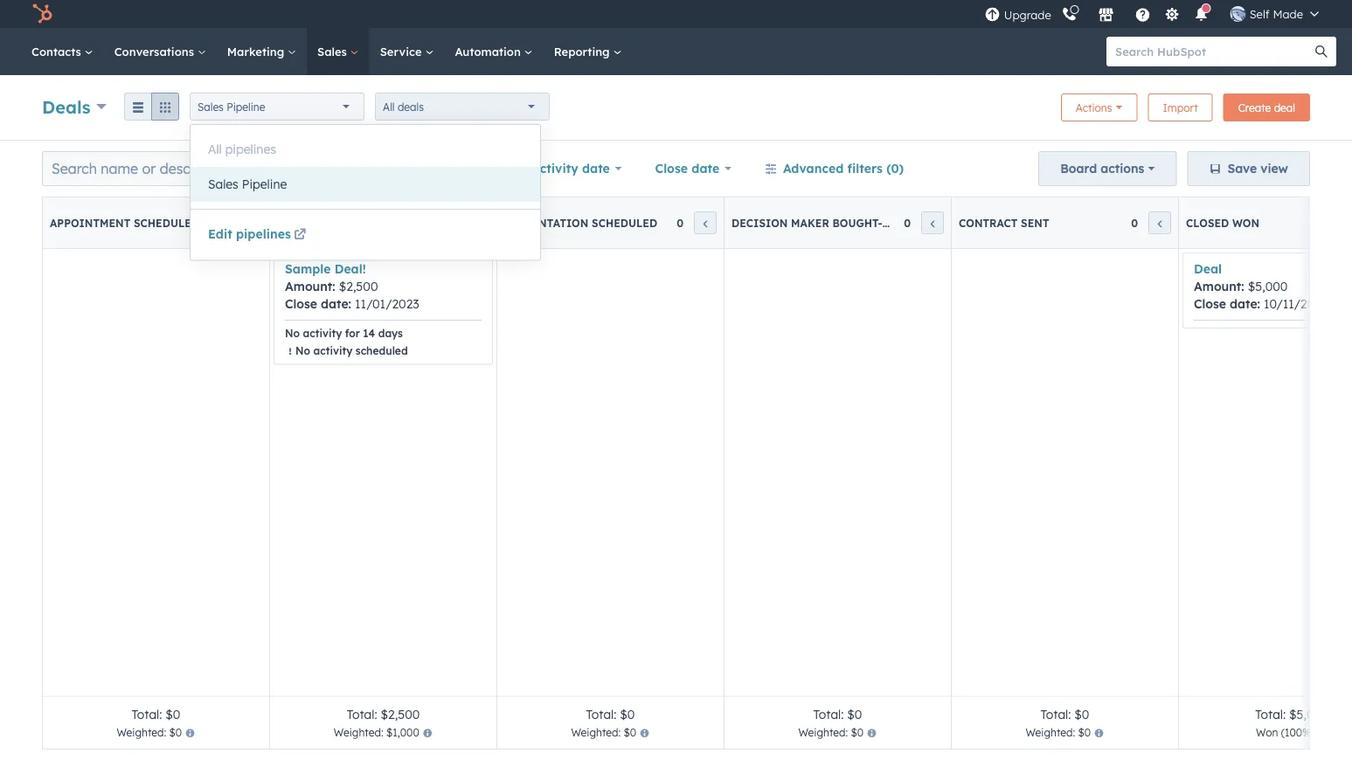 Task type: vqa. For each thing, say whether or not it's contained in the screenshot.
Limited prompt templates: templates:
no



Task type: locate. For each thing, give the bounding box(es) containing it.
sales up all pipelines
[[198, 100, 224, 113]]

sales left service
[[317, 44, 350, 59]]

activity
[[532, 161, 578, 176], [303, 326, 342, 340], [313, 344, 352, 357]]

total: for presentation
[[586, 707, 617, 722]]

deal link
[[1194, 261, 1222, 277]]

$5,000 inside total: $5,000 won ( 100%
[[1289, 707, 1329, 722]]

$2,500 inside sample deal! amount : $2,500 close date : 11/01/2023
[[339, 279, 378, 294]]

0 vertical spatial all
[[383, 100, 395, 113]]

weighted: $0 for decision
[[798, 726, 864, 739]]

appointment scheduled
[[50, 216, 199, 229]]

0 for appointment scheduled
[[222, 216, 229, 229]]

2 amount from the left
[[1194, 279, 1241, 294]]

deal
[[270, 161, 298, 176], [1194, 261, 1222, 277]]

$5,000 inside deal amount : $5,000 close date : 10/11/2023
[[1248, 279, 1288, 294]]

3 total: $0 from the left
[[813, 707, 862, 722]]

activity left for
[[303, 326, 342, 340]]

1 horizontal spatial all
[[383, 100, 395, 113]]

3 0 from the left
[[904, 216, 911, 229]]

activity for scheduled
[[313, 344, 352, 357]]

deals button
[[42, 94, 107, 119]]

appointment
[[50, 216, 130, 229]]

search button
[[1307, 37, 1336, 66]]

0 vertical spatial pipelines
[[225, 142, 276, 157]]

3 weighted: $0 from the left
[[798, 726, 864, 739]]

1 weighted: $0 from the left
[[117, 726, 182, 739]]

all down sales pipeline dropdown button
[[208, 142, 222, 157]]

closed won
[[1186, 216, 1259, 229]]

0 vertical spatial create
[[1238, 101, 1271, 114]]

0 horizontal spatial $5,000
[[1248, 279, 1288, 294]]

all inside popup button
[[383, 100, 395, 113]]

list box
[[191, 125, 540, 209]]

2 vertical spatial activity
[[313, 344, 352, 357]]

for
[[345, 326, 360, 340]]

1 vertical spatial pipeline
[[242, 177, 287, 192]]

0 down all pipelines
[[222, 216, 229, 229]]

total: $0 for decision
[[813, 707, 862, 722]]

bought-
[[832, 216, 882, 229]]

activity inside popup button
[[532, 161, 578, 176]]

2 0 from the left
[[677, 216, 683, 229]]

0 vertical spatial activity
[[532, 161, 578, 176]]

1 horizontal spatial $2,500
[[381, 707, 420, 722]]

made
[[1273, 7, 1303, 21]]

0 for presentation scheduled
[[677, 216, 683, 229]]

amount down deal link
[[1194, 279, 1241, 294]]

0 vertical spatial sales
[[317, 44, 350, 59]]

to
[[342, 216, 357, 229]]

scheduled right the 'presentation'
[[592, 216, 657, 229]]

2 vertical spatial sales
[[208, 177, 238, 192]]

0 horizontal spatial create
[[385, 161, 425, 176]]

all for all deals
[[383, 100, 395, 113]]

5 total: from the left
[[1041, 707, 1071, 722]]

total:
[[132, 707, 162, 722], [347, 707, 377, 722], [586, 707, 617, 722], [813, 707, 844, 722], [1041, 707, 1071, 722], [1255, 707, 1286, 722]]

$5,000 up 100%
[[1289, 707, 1329, 722]]

scheduled down days
[[356, 344, 408, 357]]

no
[[285, 326, 300, 340], [295, 344, 310, 357]]

0 vertical spatial $5,000
[[1248, 279, 1288, 294]]

2 weighted: from the left
[[334, 726, 383, 739]]

0
[[222, 216, 229, 229], [677, 216, 683, 229], [904, 216, 911, 229], [1131, 216, 1138, 229]]

sent
[[1021, 216, 1049, 229]]

menu
[[983, 0, 1331, 28]]

6 total: from the left
[[1255, 707, 1286, 722]]

2 horizontal spatial close
[[1194, 296, 1226, 312]]

all deals button
[[375, 93, 550, 121]]

pipelines inside button
[[225, 142, 276, 157]]

pipeline
[[227, 100, 265, 113], [242, 177, 287, 192]]

sample
[[285, 261, 331, 277]]

sales
[[317, 44, 350, 59], [198, 100, 224, 113], [208, 177, 238, 192]]

0 vertical spatial no
[[285, 326, 300, 340]]

amount inside sample deal! amount : $2,500 close date : 11/01/2023
[[285, 279, 332, 294]]

5 weighted: from the left
[[1026, 726, 1075, 739]]

maker
[[791, 216, 829, 229]]

1 vertical spatial sales pipeline
[[208, 177, 287, 192]]

1 weighted: from the left
[[117, 726, 166, 739]]

activity for date
[[532, 161, 578, 176]]

self made button
[[1220, 0, 1329, 28]]

total: $0 for presentation
[[586, 707, 635, 722]]

1 vertical spatial $5,000
[[1289, 707, 1329, 722]]

0 down actions
[[1131, 216, 1138, 229]]

total: $2,500
[[347, 707, 420, 722]]

(0)
[[886, 161, 904, 176]]

deal inside "popup button"
[[270, 161, 298, 176]]

2 weighted: $0 from the left
[[571, 726, 636, 739]]

close inside popup button
[[655, 161, 688, 176]]

0 vertical spatial pipeline
[[227, 100, 265, 113]]

amount
[[285, 279, 332, 294], [1194, 279, 1241, 294]]

board
[[1060, 161, 1097, 176]]

create
[[1238, 101, 1271, 114], [385, 161, 425, 176]]

group
[[124, 93, 179, 121]]

:
[[332, 279, 335, 294], [1241, 279, 1244, 294], [348, 296, 351, 312], [1257, 296, 1260, 312]]

date up the no activity for 14 days
[[321, 296, 348, 312]]

weighted: for appointment
[[117, 726, 166, 739]]

weighted: for decision
[[798, 726, 848, 739]]

scheduled left edit
[[134, 216, 199, 229]]

save view
[[1227, 161, 1288, 176]]

create inside button
[[1238, 101, 1271, 114]]

marketplaces button
[[1088, 0, 1125, 28]]

1 horizontal spatial amount
[[1194, 279, 1241, 294]]

edit pipelines
[[208, 226, 291, 242]]

date down the deals banner
[[692, 161, 719, 176]]

2 total: from the left
[[347, 707, 377, 722]]

sales down all pipelines
[[208, 177, 238, 192]]

close down deal link
[[1194, 296, 1226, 312]]

0 down the close date
[[677, 216, 683, 229]]

no down the no activity for 14 days
[[295, 344, 310, 357]]

scheduled
[[134, 216, 199, 229], [592, 216, 657, 229], [356, 344, 408, 357]]

1 vertical spatial sales
[[198, 100, 224, 113]]

1 amount from the left
[[285, 279, 332, 294]]

all inside button
[[208, 142, 222, 157]]

sales pipeline
[[198, 100, 265, 113], [208, 177, 287, 192]]

conversations
[[114, 44, 197, 59]]

1 horizontal spatial $5,000
[[1289, 707, 1329, 722]]

pipelines
[[225, 142, 276, 157], [236, 226, 291, 242]]

calling icon button
[[1055, 2, 1084, 26]]

4 weighted: from the left
[[798, 726, 848, 739]]

0 horizontal spatial amount
[[285, 279, 332, 294]]

1 vertical spatial all
[[208, 142, 222, 157]]

edit pipelines link
[[208, 224, 309, 246]]

pipelines left link opens in a new window image
[[236, 226, 291, 242]]

0 right in
[[904, 216, 911, 229]]

in
[[882, 216, 896, 229]]

2 total: $0 from the left
[[586, 707, 635, 722]]

deal inside deal amount : $5,000 close date : 10/11/2023
[[1194, 261, 1222, 277]]

no for no activity scheduled
[[295, 344, 310, 357]]

$2,500 up $1,000
[[381, 707, 420, 722]]

create down all deals
[[385, 161, 425, 176]]

1 horizontal spatial close
[[655, 161, 688, 176]]

1 vertical spatial create
[[385, 161, 425, 176]]

search image
[[1315, 45, 1328, 58]]

1 vertical spatial $2,500
[[381, 707, 420, 722]]

weighted: $0 for presentation
[[571, 726, 636, 739]]

import
[[1163, 101, 1198, 114]]

reporting
[[554, 44, 613, 59]]

4 weighted: $0 from the left
[[1026, 726, 1091, 739]]

sales pipeline button
[[191, 167, 540, 202]]

advanced filters (0) button
[[753, 151, 915, 186]]

$5,000
[[1248, 279, 1288, 294], [1289, 707, 1329, 722]]

0 vertical spatial deal
[[270, 161, 298, 176]]

marketing
[[227, 44, 288, 59]]

0 vertical spatial $2,500
[[339, 279, 378, 294]]

0 horizontal spatial close
[[285, 296, 317, 312]]

activity down the no activity for 14 days
[[313, 344, 352, 357]]

deal left owner
[[270, 161, 298, 176]]

hubspot link
[[21, 3, 66, 24]]

1 vertical spatial activity
[[303, 326, 342, 340]]

$2,500 down deal!
[[339, 279, 378, 294]]

create date button
[[373, 151, 480, 186]]

deal
[[1274, 101, 1295, 114]]

1 horizontal spatial deal
[[1194, 261, 1222, 277]]

1 vertical spatial pipelines
[[236, 226, 291, 242]]

deals
[[398, 100, 424, 113]]

0 horizontal spatial deal
[[270, 161, 298, 176]]

2 horizontal spatial scheduled
[[592, 216, 657, 229]]

sales pipeline down all pipelines
[[208, 177, 287, 192]]

4 total: $0 from the left
[[1041, 707, 1089, 722]]

pipeline down all pipelines
[[242, 177, 287, 192]]

total: $0 for contract
[[1041, 707, 1089, 722]]

close down the sample
[[285, 296, 317, 312]]

activity right last
[[532, 161, 578, 176]]

date
[[429, 161, 457, 176], [582, 161, 610, 176], [692, 161, 719, 176], [321, 296, 348, 312], [1230, 296, 1257, 312]]

0 for contract sent
[[1131, 216, 1138, 229]]

board actions
[[1060, 161, 1144, 176]]

1 horizontal spatial scheduled
[[356, 344, 408, 357]]

0 horizontal spatial all
[[208, 142, 222, 157]]

deal!
[[334, 261, 366, 277]]

all
[[383, 100, 395, 113], [208, 142, 222, 157]]

board actions button
[[1039, 151, 1177, 186]]

total: $5,000 won ( 100%
[[1255, 707, 1329, 739]]

all left deals on the top left
[[383, 100, 395, 113]]

1 0 from the left
[[222, 216, 229, 229]]

total: $0
[[132, 707, 180, 722], [586, 707, 635, 722], [813, 707, 862, 722], [1041, 707, 1089, 722]]

sales pipeline up all pipelines
[[198, 100, 265, 113]]

: down won
[[1241, 279, 1244, 294]]

deal amount : $5,000 close date : 10/11/2023
[[1194, 261, 1328, 312]]

upgrade image
[[985, 7, 1000, 23]]

create left deal
[[1238, 101, 1271, 114]]

deal down closed
[[1194, 261, 1222, 277]]

total: $0 for appointment
[[132, 707, 180, 722]]

1 total: $0 from the left
[[132, 707, 180, 722]]

close down the deals banner
[[655, 161, 688, 176]]

4 0 from the left
[[1131, 216, 1138, 229]]

3 total: from the left
[[586, 707, 617, 722]]

self
[[1250, 7, 1270, 21]]

1 horizontal spatial create
[[1238, 101, 1271, 114]]

0 horizontal spatial $2,500
[[339, 279, 378, 294]]

help image
[[1135, 8, 1151, 24]]

$5,000 up 10/11/2023
[[1248, 279, 1288, 294]]

contract sent
[[959, 216, 1049, 229]]

3 weighted: from the left
[[571, 726, 621, 739]]

contacts
[[31, 44, 85, 59]]

amount down the sample
[[285, 279, 332, 294]]

settings link
[[1161, 5, 1183, 23]]

0 vertical spatial sales pipeline
[[198, 100, 265, 113]]

1 vertical spatial no
[[295, 344, 310, 357]]

conversations link
[[104, 28, 217, 75]]

14
[[363, 326, 375, 340]]

date left 10/11/2023
[[1230, 296, 1257, 312]]

date inside deal amount : $5,000 close date : 10/11/2023
[[1230, 296, 1257, 312]]

automation
[[455, 44, 524, 59]]

0 horizontal spatial scheduled
[[134, 216, 199, 229]]

weighted: $0 for appointment
[[117, 726, 182, 739]]

1 total: from the left
[[132, 707, 162, 722]]

deals banner
[[42, 88, 1310, 122]]

service
[[380, 44, 425, 59]]

date inside popup button
[[692, 161, 719, 176]]

create inside popup button
[[385, 161, 425, 176]]

1 vertical spatial deal
[[1194, 261, 1222, 277]]

pipeline up all pipelines
[[227, 100, 265, 113]]

all pipelines
[[208, 142, 276, 157]]

$2,500
[[339, 279, 378, 294], [381, 707, 420, 722]]

4 total: from the left
[[813, 707, 844, 722]]

close inside deal amount : $5,000 close date : 10/11/2023
[[1194, 296, 1226, 312]]

no left for
[[285, 326, 300, 340]]

advanced
[[783, 161, 844, 176]]

pipelines down sales pipeline dropdown button
[[225, 142, 276, 157]]

0 for decision maker bought-in
[[904, 216, 911, 229]]



Task type: describe. For each thing, give the bounding box(es) containing it.
close date
[[655, 161, 719, 176]]

ruby anderson image
[[1230, 6, 1246, 22]]

list box containing all pipelines
[[191, 125, 540, 209]]

all for all pipelines
[[208, 142, 222, 157]]

hubspot image
[[31, 3, 52, 24]]

weighted: for presentation
[[571, 726, 621, 739]]

qualified
[[277, 216, 339, 229]]

total: for decision
[[813, 707, 844, 722]]

: up for
[[348, 296, 351, 312]]

total: for contract
[[1041, 707, 1071, 722]]

$1,000
[[386, 726, 419, 739]]

create for create date
[[385, 161, 425, 176]]

help button
[[1128, 0, 1158, 28]]

filters
[[847, 161, 883, 176]]

last
[[502, 161, 528, 176]]

last activity date
[[502, 161, 610, 176]]

menu containing self made
[[983, 0, 1331, 28]]

date up 1
[[429, 161, 457, 176]]

won
[[1232, 216, 1259, 229]]

view
[[1261, 161, 1288, 176]]

total: for qualified
[[347, 707, 377, 722]]

sales pipeline button
[[190, 93, 365, 121]]

last activity date button
[[491, 151, 633, 186]]

close inside sample deal! amount : $2,500 close date : 11/01/2023
[[285, 296, 317, 312]]

link opens in a new window image
[[294, 229, 306, 242]]

10/11/2023
[[1264, 296, 1328, 312]]

sample deal! amount : $2,500 close date : 11/01/2023
[[285, 261, 419, 312]]

link opens in a new window image
[[294, 225, 306, 246]]

settings image
[[1164, 7, 1180, 23]]

create deal button
[[1223, 94, 1310, 121]]

scheduled for presentation scheduled
[[592, 216, 657, 229]]

automation link
[[444, 28, 543, 75]]

notifications button
[[1187, 0, 1216, 28]]

close date button
[[644, 151, 743, 186]]

date inside sample deal! amount : $2,500 close date : 11/01/2023
[[321, 296, 348, 312]]

sales pipeline inside dropdown button
[[198, 100, 265, 113]]

scheduled for appointment scheduled
[[134, 216, 199, 229]]

sample deal! link
[[285, 261, 366, 277]]

buy
[[360, 216, 382, 229]]

(
[[1281, 726, 1285, 739]]

decision
[[732, 216, 788, 229]]

notifications image
[[1194, 8, 1209, 24]]

Search name or description search field
[[42, 151, 248, 186]]

contacts link
[[21, 28, 104, 75]]

: down sample deal! link
[[332, 279, 335, 294]]

sales inside sales pipeline button
[[208, 177, 238, 192]]

contract
[[959, 216, 1018, 229]]

marketing link
[[217, 28, 307, 75]]

reporting link
[[543, 28, 632, 75]]

weighted: for contract
[[1026, 726, 1075, 739]]

deal for deal amount : $5,000 close date : 10/11/2023
[[1194, 261, 1222, 277]]

Search HubSpot search field
[[1106, 37, 1321, 66]]

all pipelines button
[[191, 132, 540, 167]]

sales pipeline inside button
[[208, 177, 287, 192]]

qualified to buy
[[277, 216, 382, 229]]

: left 10/11/2023
[[1257, 296, 1260, 312]]

total: inside total: $5,000 won ( 100%
[[1255, 707, 1286, 722]]

presentation scheduled
[[504, 216, 657, 229]]

sales inside sales link
[[317, 44, 350, 59]]

date up presentation scheduled
[[582, 161, 610, 176]]

1
[[451, 216, 456, 229]]

all deals
[[383, 100, 424, 113]]

import button
[[1148, 94, 1213, 121]]

days
[[378, 326, 403, 340]]

100%
[[1285, 726, 1311, 739]]

weighted: $0 for contract
[[1026, 726, 1091, 739]]

create for create deal
[[1238, 101, 1271, 114]]

deal for deal owner
[[270, 161, 298, 176]]

advanced filters (0)
[[783, 161, 904, 176]]

presentation
[[504, 216, 589, 229]]

edit
[[208, 226, 232, 242]]

save
[[1227, 161, 1257, 176]]

deals
[[42, 96, 91, 118]]

save view button
[[1187, 151, 1310, 186]]

actions
[[1076, 101, 1112, 114]]

actions
[[1101, 161, 1144, 176]]

won
[[1256, 726, 1278, 739]]

no activity scheduled
[[295, 344, 408, 357]]

owner
[[302, 161, 340, 176]]

upgrade
[[1004, 8, 1051, 22]]

amount inside deal amount : $5,000 close date : 10/11/2023
[[1194, 279, 1241, 294]]

create date
[[385, 161, 457, 176]]

weighted: for qualified
[[334, 726, 383, 739]]

weighted: $1,000
[[334, 726, 419, 739]]

deal owner button
[[259, 151, 363, 186]]

marketplaces image
[[1098, 8, 1114, 24]]

calling icon image
[[1062, 7, 1077, 23]]

group inside the deals banner
[[124, 93, 179, 121]]

activity for for
[[303, 326, 342, 340]]

pipeline inside button
[[242, 177, 287, 192]]

sales link
[[307, 28, 369, 75]]

actions button
[[1061, 94, 1137, 121]]

create deal
[[1238, 101, 1295, 114]]

no for no activity for 14 days
[[285, 326, 300, 340]]

no activity for 14 days
[[285, 326, 403, 340]]

decision maker bought-in
[[732, 216, 896, 229]]

total: for appointment
[[132, 707, 162, 722]]

sales inside sales pipeline dropdown button
[[198, 100, 224, 113]]

pipelines for edit pipelines
[[236, 226, 291, 242]]

self made
[[1250, 7, 1303, 21]]

closed
[[1186, 216, 1229, 229]]

11/01/2023
[[355, 296, 419, 312]]

pipeline inside dropdown button
[[227, 100, 265, 113]]

pipelines for all pipelines
[[225, 142, 276, 157]]

service link
[[369, 28, 444, 75]]



